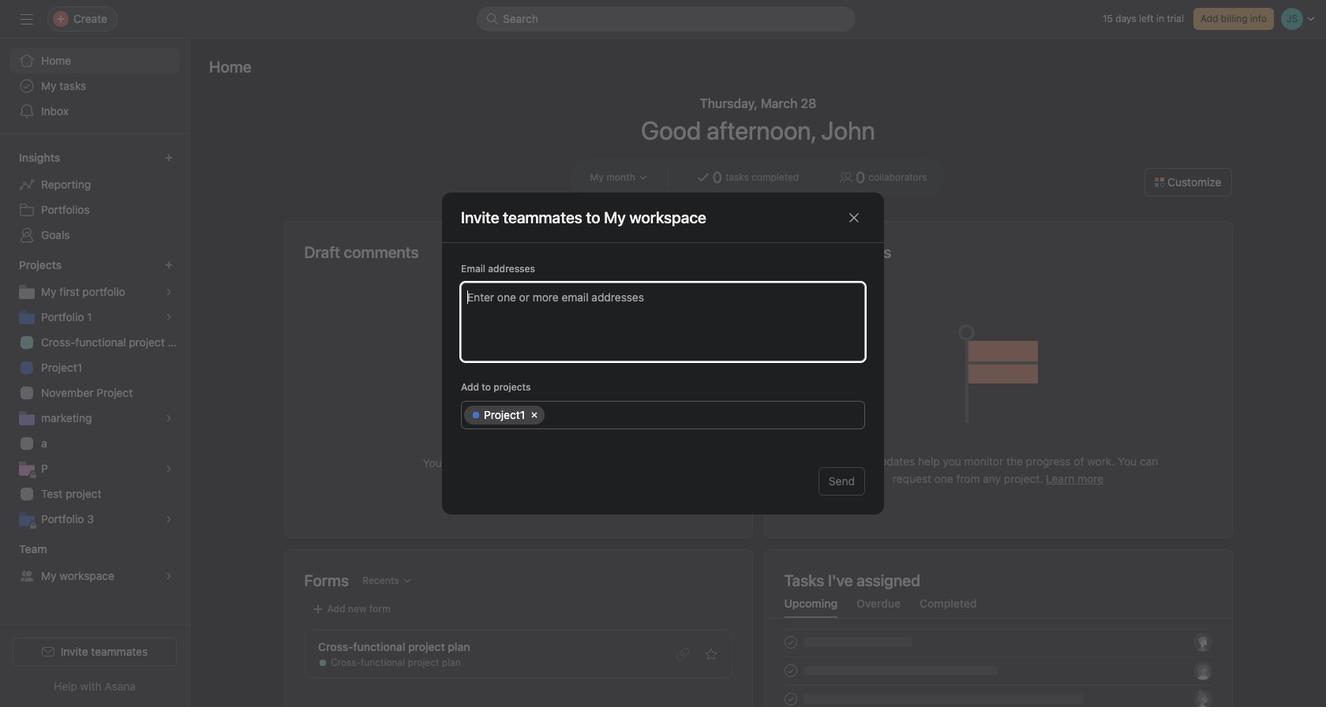 Task type: vqa. For each thing, say whether or not it's contained in the screenshot.
list box
yes



Task type: describe. For each thing, give the bounding box(es) containing it.
teams element
[[0, 535, 190, 592]]

Enter one or more email addresses text field
[[467, 287, 857, 306]]

add to favorites image
[[705, 648, 717, 661]]

copy form link image
[[676, 648, 689, 661]]

hide sidebar image
[[21, 13, 33, 25]]



Task type: locate. For each thing, give the bounding box(es) containing it.
0 horizontal spatial cell
[[464, 406, 545, 425]]

projects element
[[0, 251, 190, 535]]

cell
[[464, 406, 545, 425], [547, 406, 860, 425]]

prominent image
[[486, 13, 499, 25]]

list box
[[477, 6, 856, 32]]

1 horizontal spatial cell
[[547, 406, 860, 425]]

2 cell from the left
[[547, 406, 860, 425]]

insights element
[[0, 144, 190, 251]]

close this dialog image
[[848, 211, 861, 224]]

row
[[462, 402, 865, 429]]

global element
[[0, 39, 190, 133]]

1 cell from the left
[[464, 406, 545, 425]]

dialog
[[442, 193, 884, 515]]



